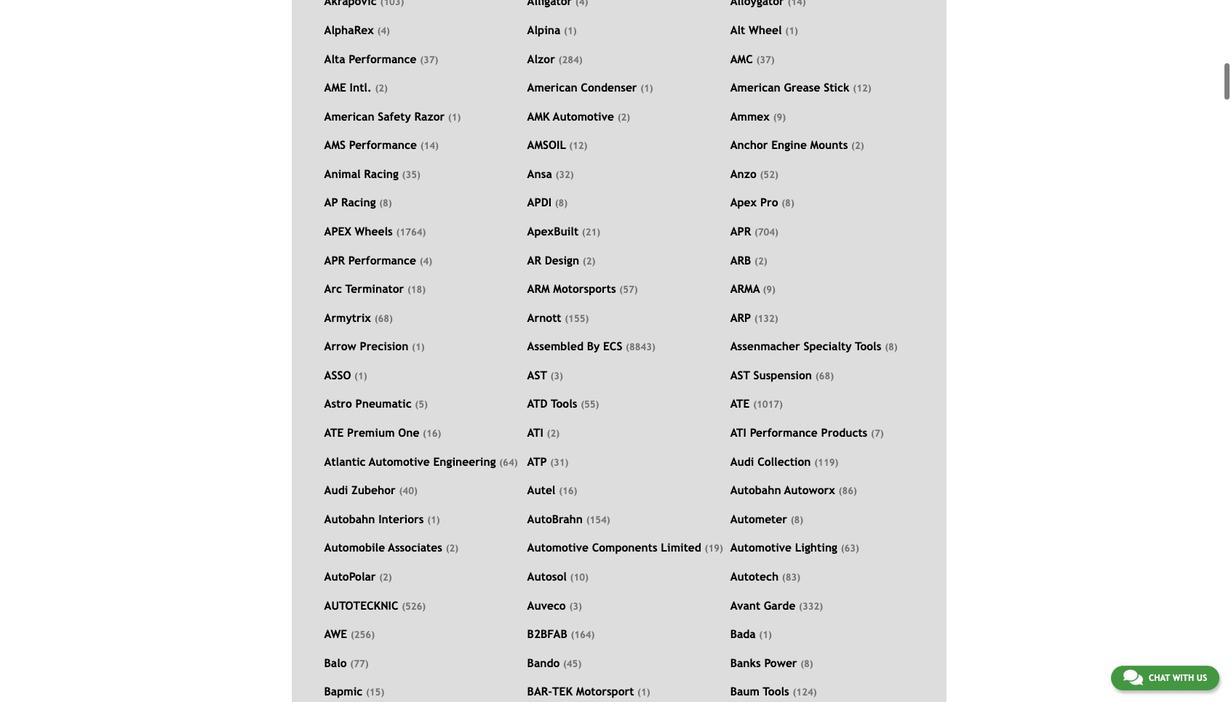 Task type: locate. For each thing, give the bounding box(es) containing it.
mounts
[[810, 138, 848, 152]]

autometer
[[730, 513, 787, 526]]

1 horizontal spatial (4)
[[420, 256, 432, 267]]

apr
[[730, 225, 751, 238], [324, 254, 345, 267]]

(2) down condenser
[[617, 112, 630, 123]]

(12) right stick
[[853, 83, 871, 94]]

apexbuilt (21)
[[527, 225, 600, 238]]

1 (37) from the left
[[420, 54, 438, 65]]

1 vertical spatial (9)
[[763, 285, 776, 296]]

(16) right one
[[423, 429, 441, 440]]

tools for baum tools
[[763, 686, 789, 699]]

(8) inside apdi (8)
[[555, 198, 568, 209]]

0 horizontal spatial ast
[[527, 369, 547, 382]]

1 horizontal spatial american
[[527, 81, 577, 94]]

(8843)
[[626, 342, 656, 353]]

1 horizontal spatial (16)
[[559, 486, 577, 497]]

(8) up apex wheels (1764)
[[379, 198, 392, 209]]

autobahn up automobile
[[324, 513, 375, 526]]

(12) down the "amk automotive (2)"
[[569, 141, 587, 152]]

(68) inside ast suspension (68)
[[815, 371, 834, 382]]

autel
[[527, 484, 555, 497]]

autotecknic
[[324, 599, 398, 612]]

0 vertical spatial (12)
[[853, 83, 871, 94]]

2 vertical spatial tools
[[763, 686, 789, 699]]

ate down astro
[[324, 426, 344, 440]]

0 vertical spatial (4)
[[377, 25, 390, 36]]

motorsports
[[553, 282, 616, 296]]

ati for ati performance products
[[730, 426, 746, 440]]

awe
[[324, 628, 347, 641]]

(18)
[[407, 285, 426, 296]]

(1) inside asso (1)
[[354, 371, 367, 382]]

(14)
[[420, 141, 439, 152]]

1 horizontal spatial tools
[[763, 686, 789, 699]]

apr up arc
[[324, 254, 345, 267]]

autotech (83)
[[730, 570, 800, 584]]

racing down the ams performance (14)
[[364, 167, 399, 180]]

(68) up precision
[[374, 313, 393, 324]]

(45)
[[563, 659, 582, 670]]

autel (16)
[[527, 484, 577, 497]]

(8) right specialty
[[885, 342, 898, 353]]

ast up atd
[[527, 369, 547, 382]]

arb
[[730, 254, 751, 267]]

0 horizontal spatial tools
[[551, 398, 577, 411]]

1 ast from the left
[[527, 369, 547, 382]]

audi for audi zubehor
[[324, 484, 348, 497]]

bapmic (15)
[[324, 686, 384, 699]]

0 horizontal spatial ati
[[527, 426, 543, 440]]

1 vertical spatial racing
[[341, 196, 376, 209]]

(1) right asso
[[354, 371, 367, 382]]

bar-
[[527, 686, 552, 699]]

anchor engine mounts (2)
[[730, 138, 864, 152]]

alpharex (4)
[[324, 23, 390, 36]]

0 vertical spatial (3)
[[550, 371, 563, 382]]

(16)
[[423, 429, 441, 440], [559, 486, 577, 497]]

(1) right condenser
[[640, 83, 653, 94]]

1 vertical spatial (16)
[[559, 486, 577, 497]]

(16) right autel
[[559, 486, 577, 497]]

0 horizontal spatial (68)
[[374, 313, 393, 324]]

suspension
[[753, 369, 812, 382]]

chat with us
[[1149, 674, 1207, 684]]

(2) inside automobile associates (2)
[[446, 544, 459, 555]]

(2) right intl.
[[375, 83, 388, 94]]

1 vertical spatial (4)
[[420, 256, 432, 267]]

(32)
[[555, 169, 574, 180]]

(2) up atp (31)
[[547, 429, 560, 440]]

audi for audi collection
[[730, 455, 754, 468]]

assenmacher
[[730, 340, 800, 353]]

bapmic
[[324, 686, 363, 699]]

ate for ate
[[730, 398, 750, 411]]

(8) right power
[[801, 659, 813, 670]]

apr (704)
[[730, 225, 778, 238]]

(9) right arma
[[763, 285, 776, 296]]

(9) inside ammex (9)
[[773, 112, 786, 123]]

autobahn interiors (1)
[[324, 513, 440, 526]]

(37) right amc
[[756, 54, 775, 65]]

(37) up razor
[[420, 54, 438, 65]]

(3) inside auveco (3)
[[569, 601, 582, 612]]

ecs
[[603, 340, 622, 353]]

1 horizontal spatial audi
[[730, 455, 754, 468]]

(68) down specialty
[[815, 371, 834, 382]]

(2) inside anchor engine mounts (2)
[[851, 141, 864, 152]]

(35)
[[402, 169, 420, 180]]

tools right specialty
[[855, 340, 881, 353]]

armytrix (68)
[[324, 311, 393, 324]]

(9) for ammex
[[773, 112, 786, 123]]

(2) inside the arb (2)
[[755, 256, 767, 267]]

avant garde (332)
[[730, 599, 823, 612]]

1 horizontal spatial (3)
[[569, 601, 582, 612]]

american safety razor (1)
[[324, 110, 461, 123]]

ati
[[527, 426, 543, 440], [730, 426, 746, 440]]

ate left (1017)
[[730, 398, 750, 411]]

0 horizontal spatial (12)
[[569, 141, 587, 152]]

automotive down one
[[369, 455, 430, 468]]

ar
[[527, 254, 541, 267]]

1 horizontal spatial ati
[[730, 426, 746, 440]]

ap
[[324, 196, 338, 209]]

autotecknic (526)
[[324, 599, 426, 612]]

0 vertical spatial racing
[[364, 167, 399, 180]]

alpharex
[[324, 23, 374, 36]]

automotive up autosol (10)
[[527, 542, 589, 555]]

b2bfab
[[527, 628, 567, 641]]

audi down atlantic
[[324, 484, 348, 497]]

audi
[[730, 455, 754, 468], [324, 484, 348, 497]]

0 horizontal spatial audi
[[324, 484, 348, 497]]

(2) inside ame intl. (2)
[[375, 83, 388, 94]]

(1) inside bar-tek motorsport (1)
[[637, 688, 650, 699]]

(1) inside alt wheel (1)
[[785, 25, 798, 36]]

1 vertical spatial (68)
[[815, 371, 834, 382]]

apr left "(704)"
[[730, 225, 751, 238]]

arma
[[730, 282, 760, 296]]

(8) right pro
[[782, 198, 794, 209]]

audi left collection
[[730, 455, 754, 468]]

banks power (8)
[[730, 657, 813, 670]]

(86)
[[839, 486, 857, 497]]

collection
[[758, 455, 811, 468]]

2 (37) from the left
[[756, 54, 775, 65]]

0 horizontal spatial apr
[[324, 254, 345, 267]]

armytrix
[[324, 311, 371, 324]]

(57)
[[619, 285, 638, 296]]

automotive
[[553, 110, 614, 123], [369, 455, 430, 468], [527, 542, 589, 555], [730, 542, 792, 555]]

1 vertical spatial (3)
[[569, 601, 582, 612]]

ammex
[[730, 110, 770, 123]]

american up ammex (9)
[[730, 81, 781, 94]]

(9)
[[773, 112, 786, 123], [763, 285, 776, 296]]

alpina
[[527, 23, 561, 36]]

0 vertical spatial apr
[[730, 225, 751, 238]]

0 vertical spatial (68)
[[374, 313, 393, 324]]

(16) inside ate premium one (16)
[[423, 429, 441, 440]]

(1) right precision
[[412, 342, 425, 353]]

animal racing (35)
[[324, 167, 420, 180]]

tools left (55)
[[551, 398, 577, 411]]

ate for ate premium one
[[324, 426, 344, 440]]

asso
[[324, 369, 351, 382]]

alpina (1)
[[527, 23, 577, 36]]

(1) inside american safety razor (1)
[[448, 112, 461, 123]]

autobahn autoworx (86)
[[730, 484, 857, 497]]

ati down ate (1017)
[[730, 426, 746, 440]]

racing
[[364, 167, 399, 180], [341, 196, 376, 209]]

ati (2)
[[527, 426, 560, 440]]

(3) down '(10)'
[[569, 601, 582, 612]]

atlantic automotive engineering (64)
[[324, 455, 518, 468]]

safety
[[378, 110, 411, 123]]

racing for ap
[[341, 196, 376, 209]]

(64)
[[499, 457, 518, 468]]

1 horizontal spatial (12)
[[853, 83, 871, 94]]

(2) right associates
[[446, 544, 459, 555]]

(3) up atd tools (55)
[[550, 371, 563, 382]]

ati up atp
[[527, 426, 543, 440]]

apdi (8)
[[527, 196, 568, 209]]

(19)
[[705, 544, 723, 555]]

tek
[[552, 686, 573, 699]]

1 vertical spatial tools
[[551, 398, 577, 411]]

atd tools (55)
[[527, 398, 599, 411]]

2 horizontal spatial tools
[[855, 340, 881, 353]]

1 horizontal spatial (37)
[[756, 54, 775, 65]]

(1) inside bada (1)
[[759, 630, 772, 641]]

interiors
[[378, 513, 424, 526]]

0 vertical spatial (9)
[[773, 112, 786, 123]]

performance down american safety razor (1)
[[349, 138, 417, 152]]

0 vertical spatial audi
[[730, 455, 754, 468]]

1 vertical spatial ate
[[324, 426, 344, 440]]

alzor
[[527, 52, 555, 65]]

performance up collection
[[750, 426, 818, 440]]

(4) up (18)
[[420, 256, 432, 267]]

atp
[[527, 455, 547, 468]]

0 horizontal spatial (4)
[[377, 25, 390, 36]]

tools left (124)
[[763, 686, 789, 699]]

american for american grease stick
[[730, 81, 781, 94]]

0 horizontal spatial american
[[324, 110, 374, 123]]

1 vertical spatial autobahn
[[324, 513, 375, 526]]

(1) right motorsport
[[637, 688, 650, 699]]

(1) right interiors
[[427, 515, 440, 526]]

(2) inside the "amk automotive (2)"
[[617, 112, 630, 123]]

(1) right bada
[[759, 630, 772, 641]]

0 horizontal spatial (3)
[[550, 371, 563, 382]]

(8) down 'autobahn autoworx (86)'
[[791, 515, 803, 526]]

1 horizontal spatial apr
[[730, 225, 751, 238]]

2 ati from the left
[[730, 426, 746, 440]]

1 vertical spatial (12)
[[569, 141, 587, 152]]

1 vertical spatial audi
[[324, 484, 348, 497]]

1 horizontal spatial ate
[[730, 398, 750, 411]]

(1) right razor
[[448, 112, 461, 123]]

1 horizontal spatial ast
[[730, 369, 750, 382]]

1 horizontal spatial autobahn
[[730, 484, 781, 497]]

(1) right wheel
[[785, 25, 798, 36]]

engineering
[[433, 455, 496, 468]]

(2) right the design
[[583, 256, 595, 267]]

(526)
[[402, 601, 426, 612]]

american down alzor (284)
[[527, 81, 577, 94]]

0 horizontal spatial (37)
[[420, 54, 438, 65]]

1 horizontal spatial (68)
[[815, 371, 834, 382]]

performance up intl.
[[349, 52, 416, 65]]

1 vertical spatial apr
[[324, 254, 345, 267]]

auveco (3)
[[527, 599, 582, 612]]

0 horizontal spatial autobahn
[[324, 513, 375, 526]]

ast up ate (1017)
[[730, 369, 750, 382]]

(9) up engine
[[773, 112, 786, 123]]

(2) right mounts
[[851, 141, 864, 152]]

autobahn
[[730, 484, 781, 497], [324, 513, 375, 526]]

racing right ap
[[341, 196, 376, 209]]

(132)
[[754, 313, 778, 324]]

arrow precision (1)
[[324, 340, 425, 353]]

racing for animal
[[364, 167, 399, 180]]

wheels
[[355, 225, 393, 238]]

(8) right apdi at the top of page
[[555, 198, 568, 209]]

1 ati from the left
[[527, 426, 543, 440]]

(3) inside ast (3)
[[550, 371, 563, 382]]

american down ame intl. (2) on the top of page
[[324, 110, 374, 123]]

0 vertical spatial ate
[[730, 398, 750, 411]]

(63)
[[841, 544, 859, 555]]

0 horizontal spatial ate
[[324, 426, 344, 440]]

2 horizontal spatial american
[[730, 81, 781, 94]]

0 vertical spatial autobahn
[[730, 484, 781, 497]]

(4) up alta performance (37)
[[377, 25, 390, 36]]

(9) inside arma (9)
[[763, 285, 776, 296]]

ati for ati
[[527, 426, 543, 440]]

audi zubehor (40)
[[324, 484, 417, 497]]

2 ast from the left
[[730, 369, 750, 382]]

(1) right alpina
[[564, 25, 577, 36]]

0 vertical spatial (16)
[[423, 429, 441, 440]]

automotive components limited (19) automotive lighting (63)
[[527, 542, 859, 555]]

performance down apex wheels (1764)
[[348, 254, 416, 267]]

automobile associates (2)
[[324, 542, 459, 555]]

garde
[[764, 599, 796, 612]]

(68) inside armytrix (68)
[[374, 313, 393, 324]]

(2) up autotecknic (526)
[[379, 573, 392, 584]]

(12) inside "amsoil (12)"
[[569, 141, 587, 152]]

0 horizontal spatial (16)
[[423, 429, 441, 440]]

(2) right arb
[[755, 256, 767, 267]]

(8) inside autometer (8)
[[791, 515, 803, 526]]

assembled by ecs (8843)
[[527, 340, 656, 353]]

autobahn up autometer
[[730, 484, 781, 497]]



Task type: vqa. For each thing, say whether or not it's contained in the screenshot.


Task type: describe. For each thing, give the bounding box(es) containing it.
(164)
[[571, 630, 595, 641]]

asso (1)
[[324, 369, 367, 382]]

stick
[[824, 81, 850, 94]]

wheel
[[749, 23, 782, 36]]

(5)
[[415, 400, 428, 411]]

american for american safety razor
[[324, 110, 374, 123]]

baum tools (124)
[[730, 686, 817, 699]]

lighting
[[795, 542, 837, 555]]

(31)
[[550, 457, 569, 468]]

(12) inside american grease stick (12)
[[853, 83, 871, 94]]

animal
[[324, 167, 361, 180]]

american grease stick (12)
[[730, 81, 871, 94]]

avant
[[730, 599, 760, 612]]

amc (37)
[[730, 52, 775, 65]]

us
[[1197, 674, 1207, 684]]

(3) for auveco
[[569, 601, 582, 612]]

(8) inside assenmacher specialty tools (8)
[[885, 342, 898, 353]]

autoworx
[[784, 484, 835, 497]]

ast for ast
[[527, 369, 547, 382]]

(2) inside the autopolar (2)
[[379, 573, 392, 584]]

ame intl. (2)
[[324, 81, 388, 94]]

amc
[[730, 52, 753, 65]]

(16) inside autel (16)
[[559, 486, 577, 497]]

arb (2)
[[730, 254, 767, 267]]

zubehor
[[351, 484, 396, 497]]

ar design (2)
[[527, 254, 595, 267]]

performance for (4)
[[348, 254, 416, 267]]

(83)
[[782, 573, 800, 584]]

balo
[[324, 657, 347, 670]]

components
[[592, 542, 657, 555]]

autotech
[[730, 570, 779, 584]]

condenser
[[581, 81, 637, 94]]

atlantic
[[324, 455, 366, 468]]

amsoil (12)
[[527, 138, 587, 152]]

(1) inside arrow precision (1)
[[412, 342, 425, 353]]

ate premium one (16)
[[324, 426, 441, 440]]

engine
[[771, 138, 807, 152]]

apex pro (8)
[[730, 196, 794, 209]]

(1) inside autobahn interiors (1)
[[427, 515, 440, 526]]

(8) inside banks power (8)
[[801, 659, 813, 670]]

(1) inside the american condenser (1)
[[640, 83, 653, 94]]

(2) inside ar design (2)
[[583, 256, 595, 267]]

autopolar (2)
[[324, 570, 392, 584]]

alt
[[730, 23, 745, 36]]

(124)
[[793, 688, 817, 699]]

awe (256)
[[324, 628, 375, 641]]

(8) inside ap racing (8)
[[379, 198, 392, 209]]

(4) inside alpharex (4)
[[377, 25, 390, 36]]

premium
[[347, 426, 395, 440]]

b2bfab (164)
[[527, 628, 595, 641]]

autobahn for autobahn interiors
[[324, 513, 375, 526]]

(1) inside alpina (1)
[[564, 25, 577, 36]]

comments image
[[1123, 669, 1143, 687]]

ate (1017)
[[730, 398, 783, 411]]

arp
[[730, 311, 751, 324]]

amsoil
[[527, 138, 566, 152]]

bar-tek motorsport (1)
[[527, 686, 650, 699]]

(154)
[[586, 515, 610, 526]]

(2) inside the ati (2)
[[547, 429, 560, 440]]

arma (9)
[[730, 282, 776, 296]]

(256)
[[351, 630, 375, 641]]

ast (3)
[[527, 369, 563, 382]]

autobrahn
[[527, 513, 583, 526]]

performance for (14)
[[349, 138, 417, 152]]

(9) for arma
[[763, 285, 776, 296]]

anzo
[[730, 167, 757, 180]]

arnott
[[527, 311, 561, 324]]

autobahn for autobahn autoworx
[[730, 484, 781, 497]]

ast for ast suspension
[[730, 369, 750, 382]]

apexbuilt
[[527, 225, 579, 238]]

apr for apr
[[730, 225, 751, 238]]

(52)
[[760, 169, 778, 180]]

(37) inside alta performance (37)
[[420, 54, 438, 65]]

apex wheels (1764)
[[324, 225, 426, 238]]

(4) inside 'apr performance (4)'
[[420, 256, 432, 267]]

arm motorsports (57)
[[527, 282, 638, 296]]

(15)
[[366, 688, 384, 699]]

ati performance products (7)
[[730, 426, 884, 440]]

precision
[[360, 340, 408, 353]]

ansa
[[527, 167, 552, 180]]

automotive down autometer
[[730, 542, 792, 555]]

apr performance (4)
[[324, 254, 432, 267]]

chat with us link
[[1111, 666, 1219, 691]]

atd
[[527, 398, 548, 411]]

astro pneumatic (5)
[[324, 398, 428, 411]]

amk
[[527, 110, 550, 123]]

apr for apr performance
[[324, 254, 345, 267]]

design
[[545, 254, 579, 267]]

autobrahn (154)
[[527, 513, 610, 526]]

assenmacher specialty tools (8)
[[730, 340, 898, 353]]

anzo (52)
[[730, 167, 778, 180]]

arnott (155)
[[527, 311, 589, 324]]

motorsport
[[576, 686, 634, 699]]

arc
[[324, 282, 342, 296]]

bando (45)
[[527, 657, 582, 670]]

alzor (284)
[[527, 52, 582, 65]]

power
[[764, 657, 797, 670]]

(55)
[[581, 400, 599, 411]]

american for american condenser
[[527, 81, 577, 94]]

(10)
[[570, 573, 589, 584]]

intl.
[[350, 81, 372, 94]]

0 vertical spatial tools
[[855, 340, 881, 353]]

(37) inside the "amc (37)"
[[756, 54, 775, 65]]

(8) inside apex pro (8)
[[782, 198, 794, 209]]

(1764)
[[396, 227, 426, 238]]

(40)
[[399, 486, 417, 497]]

automotive down the american condenser (1)
[[553, 110, 614, 123]]

performance for (37)
[[349, 52, 416, 65]]

performance for products
[[750, 426, 818, 440]]

tools for atd tools
[[551, 398, 577, 411]]

amk automotive (2)
[[527, 110, 630, 123]]

astro
[[324, 398, 352, 411]]

limited
[[661, 542, 701, 555]]

(3) for ast
[[550, 371, 563, 382]]



